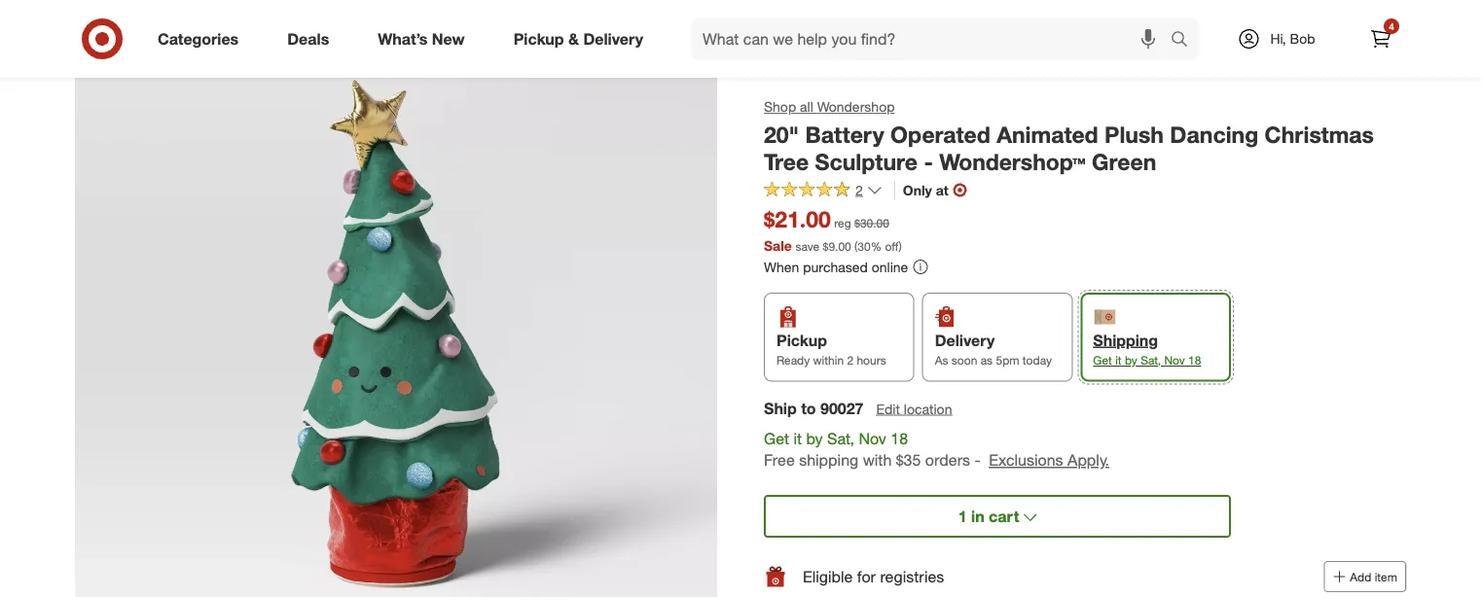 Task type: locate. For each thing, give the bounding box(es) containing it.
sat, down shipping
[[1141, 354, 1161, 368]]

registries
[[880, 568, 944, 587]]

0 horizontal spatial -
[[924, 149, 933, 176]]

2 left hours
[[847, 354, 854, 368]]

dancing
[[1170, 121, 1259, 148]]

0 vertical spatial it
[[1116, 354, 1122, 368]]

ship
[[764, 399, 797, 418]]

1 vertical spatial pickup
[[777, 331, 827, 350]]

2 inside the pickup ready within 2 hours
[[847, 354, 854, 368]]

1 vertical spatial it
[[794, 429, 802, 448]]

as
[[981, 354, 993, 368]]

0 horizontal spatial get
[[764, 429, 789, 448]]

1 horizontal spatial get
[[1093, 354, 1112, 368]]

exclusions apply. link
[[989, 451, 1110, 470]]

it down shipping
[[1116, 354, 1122, 368]]

$35
[[896, 451, 921, 470]]

hi,
[[1271, 30, 1287, 47]]

5pm
[[996, 354, 1020, 368]]

- up only at at the top right of page
[[924, 149, 933, 176]]

1 horizontal spatial by
[[1125, 354, 1138, 368]]

sale
[[764, 237, 792, 254]]

pickup inside pickup & delivery 'link'
[[514, 29, 564, 48]]

categories link
[[141, 18, 263, 60]]

1 vertical spatial -
[[975, 451, 981, 470]]

it inside shipping get it by sat, nov 18
[[1116, 354, 1122, 368]]

2 down sculpture
[[856, 182, 863, 199]]

when
[[764, 258, 799, 275]]

0 horizontal spatial 18
[[891, 429, 908, 448]]

18
[[1189, 354, 1202, 368], [891, 429, 908, 448]]

get it by sat, nov 18 free shipping with $35 orders - exclusions apply.
[[764, 429, 1110, 470]]

1 horizontal spatial pickup
[[777, 331, 827, 350]]

when purchased online
[[764, 258, 908, 275]]

it up the free
[[794, 429, 802, 448]]

add
[[1350, 570, 1372, 585]]

delivery right &
[[583, 29, 643, 48]]

0 vertical spatial sat,
[[1141, 354, 1161, 368]]

delivery up soon
[[935, 331, 995, 350]]

for
[[857, 568, 876, 587]]

0 horizontal spatial sat,
[[827, 429, 855, 448]]

pickup up ready
[[777, 331, 827, 350]]

18 inside shipping get it by sat, nov 18
[[1189, 354, 1202, 368]]

30
[[858, 239, 871, 253]]

)
[[899, 239, 902, 253]]

1 horizontal spatial 2
[[856, 182, 863, 199]]

shipping
[[1093, 331, 1158, 350]]

1 vertical spatial get
[[764, 429, 789, 448]]

sat, up shipping
[[827, 429, 855, 448]]

green
[[1092, 149, 1157, 176]]

1 in cart
[[958, 507, 1019, 526]]

deals
[[287, 29, 329, 48]]

1 horizontal spatial sat,
[[1141, 354, 1161, 368]]

0 vertical spatial get
[[1093, 354, 1112, 368]]

online
[[872, 258, 908, 275]]

by up shipping
[[806, 429, 823, 448]]

1 vertical spatial by
[[806, 429, 823, 448]]

purchased
[[803, 258, 868, 275]]

4 link
[[1360, 18, 1403, 60]]

search
[[1162, 31, 1209, 50]]

pickup left &
[[514, 29, 564, 48]]

1 vertical spatial nov
[[859, 429, 887, 448]]

sat,
[[1141, 354, 1161, 368], [827, 429, 855, 448]]

pickup
[[514, 29, 564, 48], [777, 331, 827, 350]]

search button
[[1162, 18, 1209, 64]]

2
[[856, 182, 863, 199], [847, 354, 854, 368]]

0 vertical spatial 2
[[856, 182, 863, 199]]

ready
[[777, 354, 810, 368]]

1 vertical spatial sat,
[[827, 429, 855, 448]]

0 horizontal spatial 2
[[847, 354, 854, 368]]

-
[[924, 149, 933, 176], [975, 451, 981, 470]]

0 vertical spatial -
[[924, 149, 933, 176]]

christmas
[[1265, 121, 1374, 148]]

at
[[936, 182, 949, 199]]

edit location
[[877, 400, 952, 417]]

1 horizontal spatial delivery
[[935, 331, 995, 350]]

0 vertical spatial nov
[[1165, 354, 1185, 368]]

it
[[1116, 354, 1122, 368], [794, 429, 802, 448]]

1 horizontal spatial 18
[[1189, 354, 1202, 368]]

hi, bob
[[1271, 30, 1316, 47]]

new
[[432, 29, 465, 48]]

$21.00
[[764, 206, 831, 233]]

0 horizontal spatial by
[[806, 429, 823, 448]]

0 horizontal spatial delivery
[[583, 29, 643, 48]]

0 vertical spatial pickup
[[514, 29, 564, 48]]

18 inside "get it by sat, nov 18 free shipping with $35 orders - exclusions apply."
[[891, 429, 908, 448]]

eligible for registries
[[803, 568, 944, 587]]

1 horizontal spatial nov
[[1165, 354, 1185, 368]]

by
[[1125, 354, 1138, 368], [806, 429, 823, 448]]

save
[[796, 239, 820, 253]]

1 vertical spatial 18
[[891, 429, 908, 448]]

within
[[813, 354, 844, 368]]

by down shipping
[[1125, 354, 1138, 368]]

1
[[958, 507, 967, 526]]

in
[[971, 507, 985, 526]]

%
[[871, 239, 882, 253]]

0 vertical spatial delivery
[[583, 29, 643, 48]]

0 horizontal spatial pickup
[[514, 29, 564, 48]]

0 horizontal spatial nov
[[859, 429, 887, 448]]

pickup inside the pickup ready within 2 hours
[[777, 331, 827, 350]]

apply.
[[1068, 451, 1110, 470]]

pickup for &
[[514, 29, 564, 48]]

delivery
[[583, 29, 643, 48], [935, 331, 995, 350]]

1 horizontal spatial it
[[1116, 354, 1122, 368]]

1 vertical spatial 2
[[847, 354, 854, 368]]

0 vertical spatial by
[[1125, 354, 1138, 368]]

0 vertical spatial 18
[[1189, 354, 1202, 368]]

only at
[[903, 182, 949, 199]]

all
[[800, 98, 814, 115]]

soon
[[952, 354, 978, 368]]

get
[[1093, 354, 1112, 368], [764, 429, 789, 448]]

pickup & delivery
[[514, 29, 643, 48]]

categories
[[158, 29, 239, 48]]

1 horizontal spatial -
[[975, 451, 981, 470]]

0 horizontal spatial it
[[794, 429, 802, 448]]

get up the free
[[764, 429, 789, 448]]

1 vertical spatial delivery
[[935, 331, 995, 350]]

get down shipping
[[1093, 354, 1112, 368]]

battery
[[806, 121, 884, 148]]

nov
[[1165, 354, 1185, 368], [859, 429, 887, 448]]

delivery inside the delivery as soon as 5pm today
[[935, 331, 995, 350]]

- right orders
[[975, 451, 981, 470]]

sculpture
[[815, 149, 918, 176]]



Task type: vqa. For each thing, say whether or not it's contained in the screenshot.
the topmost PICKUP
yes



Task type: describe. For each thing, give the bounding box(es) containing it.
shipping get it by sat, nov 18
[[1093, 331, 1202, 368]]

1 in cart for 20" battery operated animated plush dancing christmas tree sculpture - wondershop™ green element
[[958, 507, 1019, 526]]

wondershop
[[817, 98, 895, 115]]

wondershop™
[[940, 149, 1086, 176]]

item
[[1375, 570, 1398, 585]]

ship to 90027
[[764, 399, 864, 418]]

$30.00
[[855, 216, 890, 231]]

exclusions
[[989, 451, 1063, 470]]

(
[[855, 239, 858, 253]]

today
[[1023, 354, 1052, 368]]

plush
[[1105, 121, 1164, 148]]

sat, inside shipping get it by sat, nov 18
[[1141, 354, 1161, 368]]

free
[[764, 451, 795, 470]]

edit
[[877, 400, 900, 417]]

bob
[[1290, 30, 1316, 47]]

delivery inside pickup & delivery 'link'
[[583, 29, 643, 48]]

pickup ready within 2 hours
[[777, 331, 886, 368]]

off
[[885, 239, 899, 253]]

pickup for ready
[[777, 331, 827, 350]]

animated
[[997, 121, 1099, 148]]

eligible
[[803, 568, 853, 587]]

What can we help you find? suggestions appear below search field
[[691, 18, 1176, 60]]

&
[[568, 29, 579, 48]]

by inside "get it by sat, nov 18 free shipping with $35 orders - exclusions apply."
[[806, 429, 823, 448]]

delivery as soon as 5pm today
[[935, 331, 1052, 368]]

as
[[935, 354, 949, 368]]

nov inside "get it by sat, nov 18 free shipping with $35 orders - exclusions apply."
[[859, 429, 887, 448]]

9.00
[[829, 239, 851, 253]]

with
[[863, 451, 892, 470]]

shop all wondershop 20" battery operated animated plush dancing christmas tree sculpture - wondershop™ green
[[764, 98, 1374, 176]]

add item button
[[1324, 562, 1407, 593]]

20&#34; battery operated animated plush dancing christmas tree sculpture - wondershop&#8482; green, 1 of 5 image
[[75, 13, 717, 598]]

to
[[801, 399, 816, 418]]

only
[[903, 182, 932, 199]]

20"
[[764, 121, 799, 148]]

4
[[1389, 20, 1395, 32]]

what's new
[[378, 29, 465, 48]]

get inside "get it by sat, nov 18 free shipping with $35 orders - exclusions apply."
[[764, 429, 789, 448]]

- inside shop all wondershop 20" battery operated animated plush dancing christmas tree sculpture - wondershop™ green
[[924, 149, 933, 176]]

nov inside shipping get it by sat, nov 18
[[1165, 354, 1185, 368]]

pickup & delivery link
[[497, 18, 668, 60]]

hours
[[857, 354, 886, 368]]

it inside "get it by sat, nov 18 free shipping with $35 orders - exclusions apply."
[[794, 429, 802, 448]]

$21.00 reg $30.00 sale save $ 9.00 ( 30 % off )
[[764, 206, 902, 254]]

2 link
[[764, 181, 883, 203]]

operated
[[891, 121, 991, 148]]

deals link
[[271, 18, 354, 60]]

by inside shipping get it by sat, nov 18
[[1125, 354, 1138, 368]]

get inside shipping get it by sat, nov 18
[[1093, 354, 1112, 368]]

$
[[823, 239, 829, 253]]

location
[[904, 400, 952, 417]]

cart
[[989, 507, 1019, 526]]

add item
[[1350, 570, 1398, 585]]

sat, inside "get it by sat, nov 18 free shipping with $35 orders - exclusions apply."
[[827, 429, 855, 448]]

reg
[[834, 216, 851, 231]]

- inside "get it by sat, nov 18 free shipping with $35 orders - exclusions apply."
[[975, 451, 981, 470]]

shipping
[[799, 451, 859, 470]]

what's new link
[[361, 18, 489, 60]]

shop
[[764, 98, 796, 115]]

what's
[[378, 29, 428, 48]]

edit location button
[[876, 398, 953, 420]]

orders
[[926, 451, 970, 470]]

tree
[[764, 149, 809, 176]]

90027
[[821, 399, 864, 418]]



